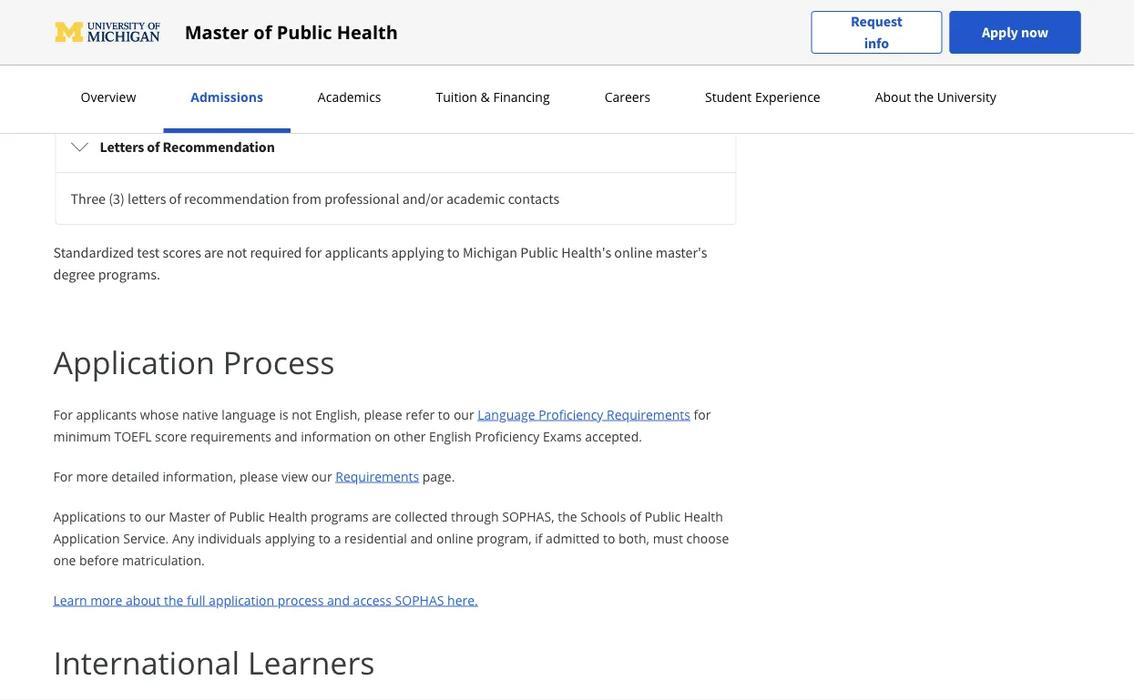 Task type: vqa. For each thing, say whether or not it's contained in the screenshot.
the - for Python Classes and Inheritance
no



Task type: locate. For each thing, give the bounding box(es) containing it.
0 horizontal spatial before
[[79, 552, 119, 569]]

1 horizontal spatial individuals
[[263, 59, 330, 77]]

more
[[93, 5, 126, 23], [76, 468, 108, 485], [91, 592, 122, 609]]

applying up process
[[265, 530, 315, 547]]

1 vertical spatial both,
[[619, 530, 650, 547]]

1 vertical spatial program,
[[477, 530, 532, 547]]

before up learn
[[79, 552, 119, 569]]

0 vertical spatial requirements
[[357, 5, 443, 23]]

view
[[302, 5, 331, 23], [281, 468, 308, 485]]

0 vertical spatial not
[[226, 243, 247, 261]]

through
[[474, 37, 523, 56], [451, 508, 499, 525]]

schools up careers link
[[606, 37, 654, 56]]

apply
[[982, 23, 1018, 41]]

information, down score
[[163, 468, 236, 485]]

residential up tuition
[[414, 59, 479, 77]]

any up admissions
[[237, 59, 260, 77]]

0 horizontal spatial a
[[334, 530, 341, 547]]

master up admissions
[[185, 20, 249, 45]]

programs up academics link
[[332, 37, 390, 56]]

collected down 'page.'
[[395, 508, 448, 525]]

1 vertical spatial admitted
[[546, 530, 600, 547]]

1 horizontal spatial must
[[653, 530, 683, 547]]

sophas, up financing
[[526, 37, 580, 56]]

contacts
[[508, 189, 560, 208]]

more up overview link
[[93, 5, 126, 23]]

0 horizontal spatial both,
[[71, 81, 103, 99]]

for up overview link
[[71, 5, 91, 23]]

any
[[237, 59, 260, 77], [172, 530, 194, 547]]

for more detailed information, please view our requirements
[[71, 5, 443, 23]]

applications down minimum
[[53, 508, 126, 525]]

1 vertical spatial view
[[281, 468, 308, 485]]

of inside letters of recommendation dropdown button
[[147, 138, 160, 156]]

program,
[[549, 59, 605, 77], [477, 530, 532, 547]]

international learners
[[53, 642, 375, 684]]

0 vertical spatial are
[[393, 37, 412, 56]]

schools
[[606, 37, 654, 56], [580, 508, 626, 525]]

application
[[114, 59, 183, 77], [53, 341, 215, 383], [53, 530, 120, 547]]

language
[[222, 406, 276, 423]]

schools down accepted.
[[580, 508, 626, 525]]

information
[[301, 428, 371, 445]]

0 horizontal spatial admitted
[[546, 530, 600, 547]]

0 horizontal spatial are
[[204, 243, 224, 261]]

0 horizontal spatial not
[[226, 243, 247, 261]]

program, up careers link
[[549, 59, 605, 77]]

apply now button
[[950, 11, 1081, 54]]

2 vertical spatial online
[[436, 530, 473, 547]]

minimum
[[53, 428, 111, 445]]

access
[[353, 592, 392, 609]]

0 vertical spatial programs
[[332, 37, 390, 56]]

programs down information
[[311, 508, 369, 525]]

1 horizontal spatial admitted
[[619, 59, 675, 77]]

1 horizontal spatial for
[[694, 406, 711, 423]]

1 vertical spatial online
[[614, 243, 653, 261]]

application up overview
[[114, 59, 183, 77]]

residential
[[414, 59, 479, 77], [344, 530, 407, 547]]

detailed for for more detailed information, please view our requirements
[[128, 5, 178, 23]]

individuals up application on the bottom left of page
[[198, 530, 261, 547]]

0 horizontal spatial applying
[[265, 530, 315, 547]]

of
[[254, 20, 272, 45], [232, 37, 244, 56], [657, 37, 669, 56], [147, 138, 160, 156], [169, 189, 181, 208], [214, 508, 226, 525], [629, 508, 641, 525]]

page.
[[422, 468, 455, 485]]

2 horizontal spatial applying
[[391, 243, 444, 261]]

1 vertical spatial for
[[694, 406, 711, 423]]

0 vertical spatial choose
[[139, 81, 183, 99]]

for up minimum
[[53, 406, 73, 423]]

0 vertical spatial for
[[71, 5, 91, 23]]

0 vertical spatial a
[[404, 59, 411, 77]]

applying up academics link
[[333, 59, 386, 77]]

applying inside standardized test scores are not required for applicants applying to michigan public health's online master's degree programs.
[[391, 243, 444, 261]]

applicants
[[325, 243, 388, 261], [76, 406, 137, 423]]

(3)
[[109, 189, 125, 208]]

applicants up minimum
[[76, 406, 137, 423]]

before
[[212, 81, 251, 99], [79, 552, 119, 569]]

applications to our master of public health programs are collected through sophas, the schools of public health application service. any individuals applying to a residential and online program, if admitted to both, must choose one before matriculation. up access
[[53, 508, 729, 569]]

health
[[337, 20, 398, 45], [288, 37, 329, 56], [71, 59, 111, 77], [268, 508, 307, 525], [684, 508, 723, 525]]

admitted
[[619, 59, 675, 77], [546, 530, 600, 547]]

recommendation
[[184, 189, 289, 208]]

financing
[[493, 88, 550, 106]]

matriculation. down master of public health
[[254, 81, 341, 99]]

through up tuition & financing link
[[474, 37, 523, 56]]

before up recommendation
[[212, 81, 251, 99]]

one up letters of recommendation
[[186, 81, 209, 99]]

1 vertical spatial information,
[[163, 468, 236, 485]]

1 vertical spatial any
[[172, 530, 194, 547]]

service. up about
[[123, 530, 169, 547]]

individuals down master of public health
[[263, 59, 330, 77]]

online up financing
[[508, 59, 547, 77]]

online up here.
[[436, 530, 473, 547]]

the right about
[[914, 88, 934, 106]]

academic
[[446, 189, 505, 208]]

letters
[[128, 189, 166, 208]]

1 horizontal spatial before
[[212, 81, 251, 99]]

0 vertical spatial individuals
[[263, 59, 330, 77]]

tuition & financing link
[[430, 88, 555, 106]]

0 vertical spatial view
[[302, 5, 331, 23]]

0 vertical spatial information,
[[181, 5, 257, 23]]

collected up tuition
[[415, 37, 471, 56]]

and left access
[[327, 592, 350, 609]]

0 vertical spatial applicants
[[325, 243, 388, 261]]

1 vertical spatial service.
[[123, 530, 169, 547]]

1 vertical spatial before
[[79, 552, 119, 569]]

2 vertical spatial are
[[372, 508, 391, 525]]

0 horizontal spatial any
[[172, 530, 194, 547]]

application up whose
[[53, 341, 215, 383]]

information, for for more detailed information, please view our requirements page.
[[163, 468, 236, 485]]

1 horizontal spatial residential
[[414, 59, 479, 77]]

1 horizontal spatial not
[[292, 406, 312, 423]]

1 vertical spatial applying
[[391, 243, 444, 261]]

more for for more detailed information, please view our requirements page.
[[76, 468, 108, 485]]

1 vertical spatial matriculation.
[[122, 552, 205, 569]]

0 horizontal spatial choose
[[139, 81, 183, 99]]

1 vertical spatial requirements link
[[335, 468, 419, 485]]

academics
[[318, 88, 381, 106]]

learn
[[53, 592, 87, 609]]

0 vertical spatial admitted
[[619, 59, 675, 77]]

0 horizontal spatial individuals
[[198, 530, 261, 547]]

1 horizontal spatial both,
[[619, 530, 650, 547]]

0 vertical spatial must
[[106, 81, 136, 99]]

for inside standardized test scores are not required for applicants applying to michigan public health's online master's degree programs.
[[305, 243, 322, 261]]

0 horizontal spatial residential
[[344, 530, 407, 547]]

applying down and/or
[[391, 243, 444, 261]]

proficiency down language
[[475, 428, 540, 445]]

applications to our master of public health programs are collected through sophas, the schools of public health application service. any individuals applying to a residential and online program, if admitted to both, must choose one before matriculation. up letters of recommendation dropdown button on the top
[[71, 37, 710, 99]]

admissions
[[191, 88, 263, 106]]

matriculation. up about
[[122, 552, 205, 569]]

must
[[106, 81, 136, 99], [653, 530, 683, 547]]

accepted.
[[585, 428, 642, 445]]

careers link
[[599, 88, 656, 106]]

1 vertical spatial more
[[76, 468, 108, 485]]

applications up overview link
[[71, 37, 146, 56]]

view for for more detailed information, please view our requirements page.
[[281, 468, 308, 485]]

1 horizontal spatial matriculation.
[[254, 81, 341, 99]]

1 vertical spatial are
[[204, 243, 224, 261]]

program, up here.
[[477, 530, 532, 547]]

0 horizontal spatial online
[[436, 530, 473, 547]]

not
[[226, 243, 247, 261], [292, 406, 312, 423]]

1 horizontal spatial service.
[[186, 59, 234, 77]]

application up learn
[[53, 530, 120, 547]]

if
[[608, 59, 616, 77], [535, 530, 542, 547]]

and down is
[[275, 428, 297, 445]]

online
[[508, 59, 547, 77], [614, 243, 653, 261], [436, 530, 473, 547]]

0 vertical spatial applications to our master of public health programs are collected through sophas, the schools of public health application service. any individuals applying to a residential and online program, if admitted to both, must choose one before matriculation.
[[71, 37, 710, 99]]

0 horizontal spatial must
[[106, 81, 136, 99]]

not left required
[[226, 243, 247, 261]]

to inside standardized test scores are not required for applicants applying to michigan public health's online master's degree programs.
[[447, 243, 460, 261]]

0 vertical spatial requirements link
[[357, 5, 443, 23]]

applying
[[333, 59, 386, 77], [391, 243, 444, 261], [265, 530, 315, 547]]

more for for more detailed information, please view our requirements
[[93, 5, 126, 23]]

&
[[481, 88, 490, 106]]

1 vertical spatial application
[[53, 341, 215, 383]]

0 vertical spatial if
[[608, 59, 616, 77]]

0 vertical spatial one
[[186, 81, 209, 99]]

service.
[[186, 59, 234, 77], [123, 530, 169, 547]]

for
[[71, 5, 91, 23], [53, 406, 73, 423], [53, 468, 73, 485]]

and up sophas
[[410, 530, 433, 547]]

for for for more detailed information, please view our requirements
[[71, 5, 91, 23]]

our down information
[[311, 468, 332, 485]]

through down 'page.'
[[451, 508, 499, 525]]

toefl
[[114, 428, 152, 445]]

our
[[333, 5, 354, 23], [165, 37, 185, 56], [454, 406, 474, 423], [311, 468, 332, 485], [145, 508, 166, 525]]

any up full in the left of the page
[[172, 530, 194, 547]]

for down minimum
[[53, 468, 73, 485]]

1 vertical spatial for
[[53, 406, 73, 423]]

applications to our master of public health programs are collected through sophas, the schools of public health application service. any individuals applying to a residential and online program, if admitted to both, must choose one before matriculation.
[[71, 37, 710, 99], [53, 508, 729, 569]]

one up learn
[[53, 552, 76, 569]]

1 horizontal spatial are
[[372, 508, 391, 525]]

for minimum toefl score requirements and information on other english proficiency exams accepted.
[[53, 406, 711, 445]]

detailed for for more detailed information, please view our requirements page.
[[111, 468, 159, 485]]

letters of recommendation button
[[56, 121, 736, 172]]

our up academics
[[333, 5, 354, 23]]

1 horizontal spatial program,
[[549, 59, 605, 77]]

1 vertical spatial detailed
[[111, 468, 159, 485]]

online right health's
[[614, 243, 653, 261]]

not inside standardized test scores are not required for applicants applying to michigan public health's online master's degree programs.
[[226, 243, 247, 261]]

0 horizontal spatial applicants
[[76, 406, 137, 423]]

language
[[478, 406, 535, 423]]

learn more about the full application process and access sophas here.
[[53, 592, 478, 609]]

service. up admissions
[[186, 59, 234, 77]]

2 vertical spatial requirements
[[335, 468, 419, 485]]

and
[[482, 59, 505, 77], [275, 428, 297, 445], [410, 530, 433, 547], [327, 592, 350, 609]]

learners
[[248, 642, 375, 684]]

sophas, down exams
[[502, 508, 554, 525]]

information, up admissions link
[[181, 5, 257, 23]]

0 horizontal spatial for
[[305, 243, 322, 261]]

residential up access
[[344, 530, 407, 547]]

request
[[851, 12, 902, 31]]

and up tuition & financing link
[[482, 59, 505, 77]]

0 vertical spatial proficiency
[[538, 406, 603, 423]]

applicants down professional
[[325, 243, 388, 261]]

view up academics link
[[302, 5, 331, 23]]

and/or
[[402, 189, 443, 208]]

1 vertical spatial not
[[292, 406, 312, 423]]

to
[[149, 37, 162, 56], [388, 59, 401, 77], [678, 59, 690, 77], [447, 243, 460, 261], [438, 406, 450, 423], [129, 508, 141, 525], [319, 530, 331, 547], [603, 530, 615, 547]]

our right university of michigan image
[[165, 37, 185, 56]]

info
[[864, 34, 889, 52]]

more down minimum
[[76, 468, 108, 485]]

requirements
[[357, 5, 443, 23], [607, 406, 690, 423], [335, 468, 419, 485]]

please for for more detailed information, please view our requirements page.
[[240, 468, 278, 485]]

1 horizontal spatial applying
[[333, 59, 386, 77]]

proficiency
[[538, 406, 603, 423], [475, 428, 540, 445]]

1 horizontal spatial a
[[404, 59, 411, 77]]

1 horizontal spatial applicants
[[325, 243, 388, 261]]

public
[[277, 20, 332, 45], [247, 37, 285, 56], [672, 37, 710, 56], [520, 243, 559, 261], [229, 508, 265, 525], [645, 508, 681, 525]]

proficiency up exams
[[538, 406, 603, 423]]

not right is
[[292, 406, 312, 423]]

sophas
[[395, 592, 444, 609]]

0 vertical spatial residential
[[414, 59, 479, 77]]

0 vertical spatial sophas,
[[526, 37, 580, 56]]

the
[[583, 37, 603, 56], [914, 88, 934, 106], [558, 508, 577, 525], [164, 592, 183, 609]]

public inside standardized test scores are not required for applicants applying to michigan public health's online master's degree programs.
[[520, 243, 559, 261]]

1 vertical spatial proficiency
[[475, 428, 540, 445]]

required
[[250, 243, 302, 261]]

more right learn
[[91, 592, 122, 609]]

2 horizontal spatial online
[[614, 243, 653, 261]]

now
[[1021, 23, 1048, 41]]

one
[[186, 81, 209, 99], [53, 552, 76, 569]]

overview
[[81, 88, 136, 106]]

about the university link
[[870, 88, 1002, 106]]

2 vertical spatial for
[[53, 468, 73, 485]]

view down information
[[281, 468, 308, 485]]

sophas,
[[526, 37, 580, 56], [502, 508, 554, 525]]

1 vertical spatial choose
[[686, 530, 729, 547]]

0 vertical spatial before
[[212, 81, 251, 99]]

please
[[260, 5, 299, 23], [364, 406, 402, 423], [240, 468, 278, 485]]

0 vertical spatial please
[[260, 5, 299, 23]]

1 vertical spatial a
[[334, 530, 341, 547]]



Task type: describe. For each thing, give the bounding box(es) containing it.
student
[[705, 88, 752, 106]]

native
[[182, 406, 218, 423]]

our up english
[[454, 406, 474, 423]]

whose
[[140, 406, 179, 423]]

requirements link for for more detailed information, please view our requirements
[[357, 5, 443, 23]]

our down score
[[145, 508, 166, 525]]

learn more about the full application process and access sophas here. link
[[53, 592, 478, 609]]

for for for more detailed information, please view our requirements page.
[[53, 468, 73, 485]]

about
[[875, 88, 911, 106]]

view for for more detailed information, please view our requirements
[[302, 5, 331, 23]]

refer
[[406, 406, 435, 423]]

requirements link for page.
[[335, 468, 419, 485]]

from
[[292, 189, 322, 208]]

university
[[937, 88, 996, 106]]

1 horizontal spatial if
[[608, 59, 616, 77]]

1 vertical spatial applications to our master of public health programs are collected through sophas, the schools of public health application service. any individuals applying to a residential and online program, if admitted to both, must choose one before matriculation.
[[53, 508, 729, 569]]

1 vertical spatial requirements
[[607, 406, 690, 423]]

three
[[71, 189, 106, 208]]

request info button
[[811, 10, 942, 54]]

requirements for for more detailed information, please view our requirements
[[357, 5, 443, 23]]

three (3) letters of recommendation from professional and/or academic contacts
[[71, 189, 560, 208]]

online inside standardized test scores are not required for applicants applying to michigan public health's online master's degree programs.
[[614, 243, 653, 261]]

1 vertical spatial schools
[[580, 508, 626, 525]]

0 horizontal spatial one
[[53, 552, 76, 569]]

master of public health
[[185, 20, 398, 45]]

0 vertical spatial service.
[[186, 59, 234, 77]]

for for for applicants whose native language is not english, please refer to our language proficiency requirements
[[53, 406, 73, 423]]

health's
[[561, 243, 611, 261]]

proficiency inside "for minimum toefl score requirements and information on other english proficiency exams accepted."
[[475, 428, 540, 445]]

tuition
[[436, 88, 477, 106]]

letters
[[100, 138, 144, 156]]

0 horizontal spatial matriculation.
[[122, 552, 205, 569]]

2 vertical spatial application
[[53, 530, 120, 547]]

information, for for more detailed information, please view our requirements
[[181, 5, 257, 23]]

for inside "for minimum toefl score requirements and information on other english proficiency exams accepted."
[[694, 406, 711, 423]]

tuition & financing
[[436, 88, 550, 106]]

0 vertical spatial matriculation.
[[254, 81, 341, 99]]

application process
[[53, 341, 335, 383]]

1 vertical spatial please
[[364, 406, 402, 423]]

1 vertical spatial residential
[[344, 530, 407, 547]]

0 vertical spatial any
[[237, 59, 260, 77]]

0 vertical spatial collected
[[415, 37, 471, 56]]

0 horizontal spatial service.
[[123, 530, 169, 547]]

apply now
[[982, 23, 1048, 41]]

0 vertical spatial application
[[114, 59, 183, 77]]

letters of recommendation
[[100, 138, 275, 156]]

about the university
[[875, 88, 996, 106]]

1 vertical spatial applications
[[53, 508, 126, 525]]

1 vertical spatial collected
[[395, 508, 448, 525]]

other
[[393, 428, 426, 445]]

more for learn more about the full application process and access sophas here.
[[91, 592, 122, 609]]

the down exams
[[558, 508, 577, 525]]

academics link
[[312, 88, 387, 106]]

professional
[[324, 189, 399, 208]]

test
[[137, 243, 160, 261]]

standardized
[[53, 243, 134, 261]]

0 vertical spatial schools
[[606, 37, 654, 56]]

1 vertical spatial sophas,
[[502, 508, 554, 525]]

0 vertical spatial applications
[[71, 37, 146, 56]]

university of michigan image
[[53, 18, 163, 47]]

requirements for for more detailed information, please view our requirements page.
[[335, 468, 419, 485]]

and inside "for minimum toefl score requirements and information on other english proficiency exams accepted."
[[275, 428, 297, 445]]

applicants inside standardized test scores are not required for applicants applying to michigan public health's online master's degree programs.
[[325, 243, 388, 261]]

scores
[[163, 243, 201, 261]]

exams
[[543, 428, 582, 445]]

experience
[[755, 88, 820, 106]]

2 horizontal spatial are
[[393, 37, 412, 56]]

full
[[187, 592, 205, 609]]

0 vertical spatial through
[[474, 37, 523, 56]]

requirements
[[190, 428, 271, 445]]

1 vertical spatial applicants
[[76, 406, 137, 423]]

michigan
[[463, 243, 517, 261]]

degree
[[53, 265, 95, 283]]

student experience link
[[700, 88, 826, 106]]

score
[[155, 428, 187, 445]]

standardized test scores are not required for applicants applying to michigan public health's online master's degree programs.
[[53, 243, 707, 283]]

0 horizontal spatial if
[[535, 530, 542, 547]]

is
[[279, 406, 288, 423]]

0 vertical spatial program,
[[549, 59, 605, 77]]

process
[[278, 592, 324, 609]]

the up careers link
[[583, 37, 603, 56]]

language proficiency requirements link
[[478, 406, 690, 423]]

student experience
[[705, 88, 820, 106]]

english
[[429, 428, 471, 445]]

about
[[126, 592, 161, 609]]

careers
[[605, 88, 650, 106]]

for applicants whose native language is not english, please refer to our language proficiency requirements
[[53, 406, 690, 423]]

overview link
[[75, 88, 141, 106]]

master's
[[656, 243, 707, 261]]

master up admissions link
[[188, 37, 229, 56]]

1 vertical spatial programs
[[311, 508, 369, 525]]

0 vertical spatial online
[[508, 59, 547, 77]]

2 vertical spatial applying
[[265, 530, 315, 547]]

recommendation
[[163, 138, 275, 156]]

for more detailed information, please view our requirements page.
[[53, 468, 455, 485]]

request info
[[851, 12, 902, 52]]

1 horizontal spatial choose
[[686, 530, 729, 547]]

admissions link
[[185, 88, 269, 106]]

0 horizontal spatial program,
[[477, 530, 532, 547]]

the left full in the left of the page
[[164, 592, 183, 609]]

english,
[[315, 406, 361, 423]]

programs.
[[98, 265, 160, 283]]

here.
[[447, 592, 478, 609]]

1 vertical spatial must
[[653, 530, 683, 547]]

international
[[53, 642, 240, 684]]

1 vertical spatial through
[[451, 508, 499, 525]]

process
[[223, 341, 335, 383]]

on
[[375, 428, 390, 445]]

please for for more detailed information, please view our requirements
[[260, 5, 299, 23]]

are inside standardized test scores are not required for applicants applying to michigan public health's online master's degree programs.
[[204, 243, 224, 261]]

master down for more detailed information, please view our requirements page.
[[169, 508, 210, 525]]

application
[[209, 592, 274, 609]]



